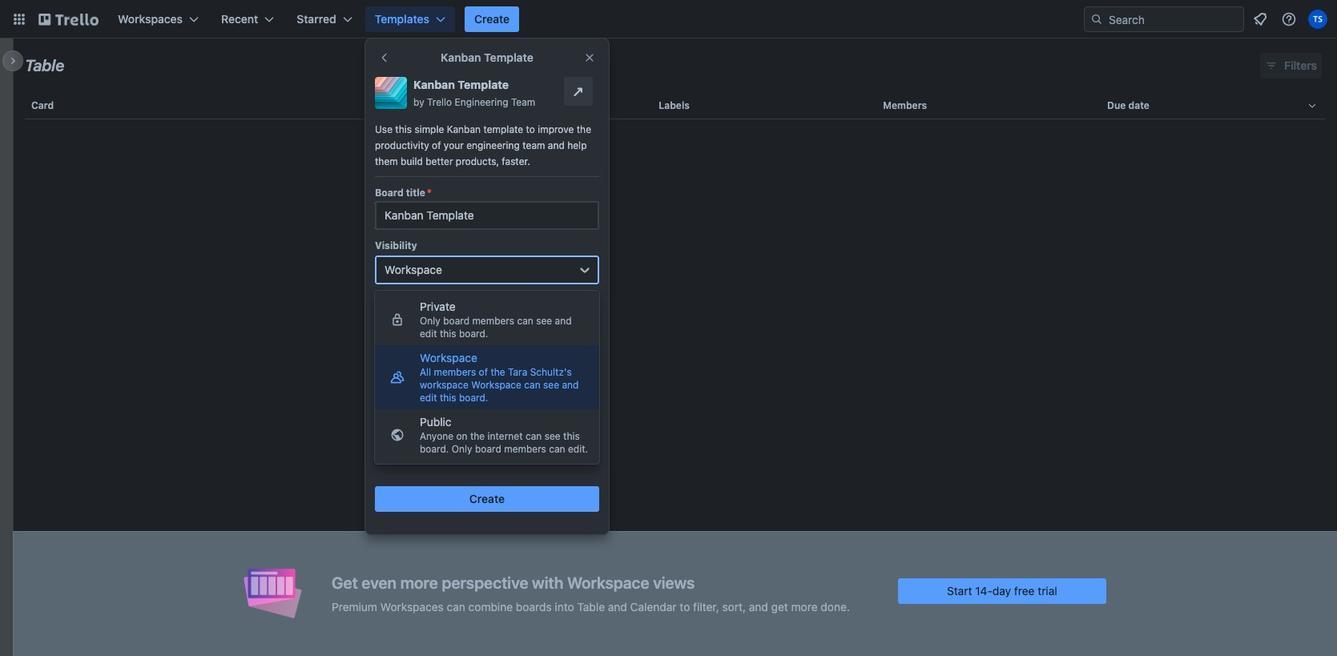 Task type: vqa. For each thing, say whether or not it's contained in the screenshot.
Kanban Template
yes



Task type: describe. For each thing, give the bounding box(es) containing it.
sort,
[[722, 600, 746, 613]]

*
[[427, 187, 432, 199]]

into
[[555, 600, 574, 613]]

labels button
[[652, 87, 877, 125]]

1 vertical spatial more
[[791, 600, 818, 613]]

workspace.
[[375, 420, 436, 433]]

card button
[[25, 87, 428, 125]]

private
[[420, 300, 456, 313]]

workspace down visibility
[[385, 263, 442, 276]]

schultz's
[[530, 366, 572, 378]]

will
[[490, 321, 507, 334]]

get
[[332, 573, 358, 592]]

can inside workspace all members of the tara schultz's workspace workspace can see and edit this board.
[[524, 379, 541, 391]]

template
[[484, 123, 523, 135]]

workspaces button
[[108, 6, 208, 32]]

return to previous screen image
[[378, 51, 391, 64]]

tara
[[508, 366, 527, 378]]

row inside table
[[25, 87, 1325, 125]]

templates
[[375, 12, 430, 26]]

use
[[375, 123, 393, 135]]

only inside private only board members can see and edit this board.
[[420, 315, 441, 327]]

recent button
[[212, 6, 284, 32]]

get even more perspective with workspace views premium workspaces can combine boards into table and calendar to filter, sort, and get more done.
[[332, 573, 850, 613]]

and inside workspace all members of the tara schultz's workspace workspace can see and edit this board.
[[562, 379, 579, 391]]

board
[[375, 187, 404, 199]]

due date
[[1107, 99, 1150, 111]]

templates button
[[365, 6, 455, 32]]

kanban template by trello engineering team
[[413, 78, 535, 108]]

trello
[[427, 96, 452, 108]]

Search field
[[1103, 7, 1244, 31]]

kanban template
[[441, 50, 534, 64]]

done.
[[821, 600, 850, 613]]

simple
[[415, 123, 444, 135]]

date
[[1129, 99, 1150, 111]]

this inside private only board members can see and edit this board.
[[440, 328, 456, 340]]

0 vertical spatial table
[[25, 56, 64, 75]]

6
[[482, 372, 489, 385]]

has
[[461, 372, 479, 385]]

list
[[435, 99, 452, 111]]

day
[[993, 584, 1011, 597]]

1 horizontal spatial trial
[[1038, 584, 1057, 597]]

workspace all members of the tara schultz's workspace workspace can see and edit this board.
[[420, 351, 579, 404]]

tara schultz (taraschultz7) image
[[1308, 10, 1328, 29]]

1 vertical spatial create button
[[375, 486, 599, 512]]

and left get in the bottom of the page
[[749, 600, 768, 613]]

create inside primary element
[[474, 12, 510, 26]]

of inside workspace all members of the tara schultz's workspace workspace can see and edit this board.
[[479, 366, 488, 378]]

activity
[[375, 321, 414, 334]]

board. inside activity and members will not be copied to the new board.
[[419, 337, 452, 350]]

upgrade
[[530, 404, 573, 417]]

can right internet
[[526, 430, 542, 442]]

can inside private only board members can see and edit this board.
[[517, 315, 534, 327]]

this inside public anyone on the internet can see this board. only board members can edit.
[[563, 430, 580, 442]]

kanban inside "use this simple kanban template to improve the productivity of your engineering team and help them build better products, faster."
[[447, 123, 481, 135]]

your inside this workspace has 6 boards remaining. free workspaces can only have 10 open boards. for unlimited boards, upgrade your workspace.
[[576, 404, 599, 417]]

free inside button
[[489, 447, 509, 461]]

engineering
[[455, 96, 508, 108]]

due date button
[[1101, 87, 1325, 125]]

all
[[420, 366, 431, 378]]

close popover image
[[583, 51, 596, 64]]

back to home image
[[38, 6, 99, 32]]

the inside public anyone on the internet can see this board. only board members can edit.
[[470, 430, 485, 442]]

be
[[530, 321, 543, 334]]

table inside the get even more perspective with workspace views premium workspaces can combine boards into table and calendar to filter, sort, and get more done.
[[577, 600, 605, 613]]

boards,
[[488, 404, 527, 417]]

only inside public anyone on the internet can see this board. only board members can edit.
[[452, 443, 472, 455]]

see inside public anyone on the internet can see this board. only board members can edit.
[[545, 430, 561, 442]]

productivity
[[375, 139, 429, 151]]

boards inside this workspace has 6 boards remaining. free workspaces can only have 10 open boards. for unlimited boards, upgrade your workspace.
[[492, 372, 528, 385]]

and inside "use this simple kanban template to improve the productivity of your engineering team and help them build better products, faster."
[[548, 139, 565, 151]]

labels
[[659, 99, 690, 111]]

edit inside workspace all members of the tara schultz's workspace workspace can see and edit this board.
[[420, 392, 437, 404]]

products,
[[456, 155, 499, 167]]

start for start free trial
[[460, 447, 486, 461]]

unlimited
[[437, 404, 485, 417]]

members button
[[877, 87, 1101, 125]]

the inside workspace all members of the tara schultz's workspace workspace can see and edit this board.
[[491, 366, 505, 378]]

this inside workspace all members of the tara schultz's workspace workspace can see and edit this board.
[[440, 392, 456, 404]]

start 14-day free trial
[[947, 584, 1057, 597]]

create button inside primary element
[[465, 6, 519, 32]]

members
[[883, 99, 927, 111]]

starred
[[297, 12, 336, 26]]

to inside the get even more perspective with workspace views premium workspaces can combine boards into table and calendar to filter, sort, and get more done.
[[680, 600, 690, 613]]

engineering
[[466, 139, 520, 151]]

combine
[[468, 600, 513, 613]]

have
[[514, 388, 538, 401]]

your inside "use this simple kanban template to improve the productivity of your engineering team and help them build better products, faster."
[[444, 139, 464, 151]]

calendar
[[630, 600, 677, 613]]

list button
[[428, 87, 652, 125]]

to inside activity and members will not be copied to the new board.
[[584, 321, 595, 334]]

board. inside workspace all members of the tara schultz's workspace workspace can see and edit this board.
[[459, 392, 488, 404]]

filters
[[1285, 58, 1317, 72]]

trial inside button
[[512, 447, 532, 461]]

the inside activity and members will not be copied to the new board.
[[375, 337, 392, 350]]

them
[[375, 155, 398, 167]]

edit.
[[568, 443, 588, 455]]

boards.
[[375, 404, 414, 417]]

with
[[532, 573, 564, 592]]

kanban for kanban template
[[441, 50, 481, 64]]

perspective
[[442, 573, 528, 592]]

boards inside the get even more perspective with workspace views premium workspaces can combine boards into table and calendar to filter, sort, and get more done.
[[516, 600, 552, 613]]

card
[[31, 99, 54, 111]]

board. inside private only board members can see and edit this board.
[[459, 328, 488, 340]]



Task type: locate. For each thing, give the bounding box(es) containing it.
1 vertical spatial table
[[577, 600, 605, 613]]

table
[[13, 87, 1337, 656]]

to
[[526, 123, 535, 135], [584, 321, 595, 334], [680, 600, 690, 613]]

0 vertical spatial only
[[420, 315, 441, 327]]

to right copied
[[584, 321, 595, 334]]

and inside activity and members will not be copied to the new board.
[[417, 321, 436, 334]]

1 vertical spatial edit
[[420, 392, 437, 404]]

see inside workspace all members of the tara schultz's workspace workspace can see and edit this board.
[[543, 379, 559, 391]]

0 vertical spatial boards
[[492, 372, 528, 385]]

see down schultz's
[[543, 379, 559, 391]]

0 vertical spatial more
[[400, 573, 438, 592]]

board inside public anyone on the internet can see this board. only board members can edit.
[[475, 443, 501, 455]]

0 vertical spatial start
[[460, 447, 486, 461]]

2 horizontal spatial to
[[680, 600, 690, 613]]

members
[[472, 315, 515, 327], [439, 321, 487, 334], [434, 366, 476, 378], [504, 443, 546, 455]]

can left "10" at the bottom left
[[524, 379, 541, 391]]

this inside "use this simple kanban template to improve the productivity of your engineering team and help them build better products, faster."
[[395, 123, 412, 135]]

this down workspace
[[440, 392, 456, 404]]

0 vertical spatial see
[[536, 315, 552, 327]]

recent
[[221, 12, 258, 26]]

anyone
[[420, 430, 454, 442]]

1 vertical spatial trial
[[1038, 584, 1057, 597]]

0 horizontal spatial board
[[443, 315, 470, 327]]

1 horizontal spatial only
[[452, 443, 472, 455]]

1 vertical spatial board
[[475, 443, 501, 455]]

0 horizontal spatial start
[[460, 447, 486, 461]]

primary element
[[0, 0, 1337, 38]]

edit down workspace
[[420, 392, 437, 404]]

start for start 14-day free trial
[[947, 584, 972, 597]]

can inside this workspace has 6 boards remaining. free workspaces can only have 10 open boards. for unlimited boards, upgrade your workspace.
[[467, 388, 486, 401]]

this up productivity
[[395, 123, 412, 135]]

and
[[548, 139, 565, 151], [555, 315, 572, 327], [417, 321, 436, 334], [562, 379, 579, 391], [608, 600, 627, 613], [749, 600, 768, 613]]

the down activity
[[375, 337, 392, 350]]

start 14-day free trial link
[[898, 578, 1106, 604]]

row
[[25, 87, 1325, 125]]

open information menu image
[[1281, 11, 1297, 27]]

1 vertical spatial start
[[947, 584, 972, 597]]

0 horizontal spatial table
[[25, 56, 64, 75]]

workspaces
[[118, 12, 183, 26], [401, 388, 464, 401], [380, 600, 444, 613]]

boards down with
[[516, 600, 552, 613]]

and down improve
[[548, 139, 565, 151]]

2 vertical spatial see
[[545, 430, 561, 442]]

can
[[517, 315, 534, 327], [524, 379, 541, 391], [467, 388, 486, 401], [526, 430, 542, 442], [549, 443, 565, 455], [447, 600, 465, 613]]

board. left will
[[459, 328, 488, 340]]

members left be
[[472, 315, 515, 327]]

template for kanban template
[[484, 50, 534, 64]]

table right the into
[[577, 600, 605, 613]]

2 vertical spatial to
[[680, 600, 690, 613]]

your down open at the left
[[576, 404, 599, 417]]

the right "on"
[[470, 430, 485, 442]]

trial right day
[[1038, 584, 1057, 597]]

board title *
[[375, 187, 432, 199]]

board.
[[459, 328, 488, 340], [419, 337, 452, 350], [459, 392, 488, 404], [420, 443, 449, 455]]

board. down anyone
[[420, 443, 449, 455]]

kanban down list
[[447, 123, 481, 135]]

workspace inside this workspace has 6 boards remaining. free workspaces can only have 10 open boards. for unlimited boards, upgrade your workspace.
[[400, 372, 458, 385]]

to inside "use this simple kanban template to improve the productivity of your engineering team and help them build better products, faster."
[[526, 123, 535, 135]]

help
[[567, 139, 587, 151]]

internet
[[488, 430, 523, 442]]

workspaces inside popup button
[[118, 12, 183, 26]]

the inside "use this simple kanban template to improve the productivity of your engineering team and help them build better products, faster."
[[577, 123, 591, 135]]

kanban
[[441, 50, 481, 64], [413, 78, 455, 91], [447, 123, 481, 135]]

0 horizontal spatial only
[[420, 315, 441, 327]]

0 horizontal spatial your
[[444, 139, 464, 151]]

members inside activity and members will not be copied to the new board.
[[439, 321, 487, 334]]

title
[[406, 187, 425, 199]]

board. inside public anyone on the internet can see this board. only board members can edit.
[[420, 443, 449, 455]]

search image
[[1091, 13, 1103, 26]]

free right day
[[1014, 584, 1035, 597]]

see right not
[[536, 315, 552, 327]]

this
[[375, 372, 397, 385]]

free
[[375, 388, 398, 401]]

members inside workspace all members of the tara schultz's workspace workspace can see and edit this board.
[[434, 366, 476, 378]]

kanban up the kanban template link
[[441, 50, 481, 64]]

template inside kanban template by trello engineering team
[[458, 78, 509, 91]]

table containing card
[[13, 87, 1337, 656]]

template up the kanban template link
[[484, 50, 534, 64]]

can left edit. at the bottom left of page
[[549, 443, 565, 455]]

of inside "use this simple kanban template to improve the productivity of your engineering team and help them build better products, faster."
[[432, 139, 441, 151]]

2 vertical spatial kanban
[[447, 123, 481, 135]]

1 vertical spatial see
[[543, 379, 559, 391]]

2 edit from the top
[[420, 392, 437, 404]]

0 vertical spatial edit
[[420, 328, 437, 340]]

get
[[771, 600, 788, 613]]

workspaces inside the get even more perspective with workspace views premium workspaces can combine boards into table and calendar to filter, sort, and get more done.
[[380, 600, 444, 613]]

0 vertical spatial workspaces
[[118, 12, 183, 26]]

14-
[[975, 584, 993, 597]]

kanban inside kanban template by trello engineering team
[[413, 78, 455, 91]]

0 vertical spatial of
[[432, 139, 441, 151]]

keep
[[401, 298, 427, 312]]

only down the keep cards
[[420, 315, 441, 327]]

only down "on"
[[452, 443, 472, 455]]

for
[[417, 404, 434, 417]]

members inside private only board members can see and edit this board.
[[472, 315, 515, 327]]

board. right new
[[419, 337, 452, 350]]

0 vertical spatial create button
[[465, 6, 519, 32]]

0 vertical spatial trial
[[512, 447, 532, 461]]

1 vertical spatial your
[[576, 404, 599, 417]]

None text field
[[375, 201, 599, 230]]

only
[[420, 315, 441, 327], [452, 443, 472, 455]]

workspace down tara
[[471, 379, 522, 391]]

can down has
[[467, 388, 486, 401]]

0 horizontal spatial trial
[[512, 447, 532, 461]]

of
[[432, 139, 441, 151], [479, 366, 488, 378]]

improve
[[538, 123, 574, 135]]

due
[[1107, 99, 1126, 111]]

premium
[[332, 600, 377, 613]]

and right be
[[555, 315, 572, 327]]

edit right new
[[420, 328, 437, 340]]

free
[[489, 447, 509, 461], [1014, 584, 1035, 597]]

1 horizontal spatial your
[[576, 404, 599, 417]]

template for kanban template by trello engineering team
[[458, 78, 509, 91]]

faster.
[[502, 155, 530, 167]]

1 horizontal spatial board
[[475, 443, 501, 455]]

start inside button
[[460, 447, 486, 461]]

even
[[362, 573, 397, 592]]

0 vertical spatial board
[[443, 315, 470, 327]]

0 vertical spatial template
[[484, 50, 534, 64]]

can inside the get even more perspective with workspace views premium workspaces can combine boards into table and calendar to filter, sort, and get more done.
[[447, 600, 465, 613]]

create down start free trial button
[[469, 492, 505, 506]]

1 vertical spatial boards
[[516, 600, 552, 613]]

workspace inside the get even more perspective with workspace views premium workspaces can combine boards into table and calendar to filter, sort, and get more done.
[[567, 573, 650, 592]]

kanban for kanban template by trello engineering team
[[413, 78, 455, 91]]

trial down internet
[[512, 447, 532, 461]]

private only board members can see and edit this board.
[[420, 300, 572, 340]]

and down the keep cards
[[417, 321, 436, 334]]

workspace up the into
[[567, 573, 650, 592]]

team
[[511, 96, 535, 108]]

filters button
[[1260, 53, 1322, 79]]

and inside private only board members can see and edit this board.
[[555, 315, 572, 327]]

board down internet
[[475, 443, 501, 455]]

create button up the kanban template
[[465, 6, 519, 32]]

kanban template link
[[413, 77, 558, 93]]

workspace
[[420, 379, 469, 391]]

see inside private only board members can see and edit this board.
[[536, 315, 552, 327]]

1 vertical spatial workspaces
[[401, 388, 464, 401]]

public anyone on the internet can see this board. only board members can edit.
[[420, 415, 588, 455]]

the right 6
[[491, 366, 505, 378]]

1 horizontal spatial to
[[584, 321, 595, 334]]

your up the better
[[444, 139, 464, 151]]

only
[[489, 388, 511, 401]]

remaining.
[[531, 372, 585, 385]]

1 horizontal spatial of
[[479, 366, 488, 378]]

1 vertical spatial free
[[1014, 584, 1035, 597]]

start free trial
[[460, 447, 532, 461]]

to left filter,
[[680, 600, 690, 613]]

board down the cards
[[443, 315, 470, 327]]

1 horizontal spatial start
[[947, 584, 972, 597]]

this workspace has 6 boards remaining. free workspaces can only have 10 open boards. for unlimited boards, upgrade your workspace.
[[375, 372, 599, 433]]

1 horizontal spatial more
[[791, 600, 818, 613]]

team
[[523, 139, 545, 151]]

0 vertical spatial create
[[474, 12, 510, 26]]

0 horizontal spatial free
[[489, 447, 509, 461]]

1 vertical spatial only
[[452, 443, 472, 455]]

this up edit. at the bottom left of page
[[563, 430, 580, 442]]

to up 'team' on the top left of page
[[526, 123, 535, 135]]

better
[[426, 155, 453, 167]]

more
[[400, 573, 438, 592], [791, 600, 818, 613]]

1 vertical spatial to
[[584, 321, 595, 334]]

board. down has
[[459, 392, 488, 404]]

1 vertical spatial template
[[458, 78, 509, 91]]

by
[[413, 96, 424, 108]]

see down the upgrade
[[545, 430, 561, 442]]

Table text field
[[25, 50, 64, 81]]

copied
[[546, 321, 581, 334]]

table up card
[[25, 56, 64, 75]]

create up the kanban template
[[474, 12, 510, 26]]

members down internet
[[504, 443, 546, 455]]

0 vertical spatial to
[[526, 123, 535, 135]]

new
[[395, 337, 416, 350]]

edit inside private only board members can see and edit this board.
[[420, 328, 437, 340]]

0 vertical spatial your
[[444, 139, 464, 151]]

can right will
[[517, 315, 534, 327]]

1 horizontal spatial table
[[577, 600, 605, 613]]

members up workspace
[[434, 366, 476, 378]]

can left "combine" on the bottom left
[[447, 600, 465, 613]]

workspace up all
[[420, 351, 477, 365]]

more right get in the bottom of the page
[[791, 600, 818, 613]]

1 vertical spatial of
[[479, 366, 488, 378]]

on
[[456, 430, 468, 442]]

visibility
[[375, 240, 417, 252]]

row containing card
[[25, 87, 1325, 125]]

0 horizontal spatial to
[[526, 123, 535, 135]]

activity and members will not be copied to the new board.
[[375, 321, 595, 350]]

board inside private only board members can see and edit this board.
[[443, 315, 470, 327]]

and down schultz's
[[562, 379, 579, 391]]

boards up the "only"
[[492, 372, 528, 385]]

starred button
[[287, 6, 362, 32]]

0 horizontal spatial more
[[400, 573, 438, 592]]

2 vertical spatial workspaces
[[380, 600, 444, 613]]

public
[[420, 415, 452, 429]]

1 vertical spatial kanban
[[413, 78, 455, 91]]

not
[[510, 321, 527, 334]]

kanban up the trello
[[413, 78, 455, 91]]

use this simple kanban template to improve the productivity of your engineering team and help them build better products, faster.
[[375, 123, 591, 167]]

this down the cards
[[440, 328, 456, 340]]

table
[[25, 56, 64, 75], [577, 600, 605, 613]]

workspaces inside this workspace has 6 boards remaining. free workspaces can only have 10 open boards. for unlimited boards, upgrade your workspace.
[[401, 388, 464, 401]]

the up help
[[577, 123, 591, 135]]

start free trial button
[[375, 442, 599, 467]]

start left 14- at the bottom right of the page
[[947, 584, 972, 597]]

workspace up "for"
[[400, 372, 458, 385]]

more right "even"
[[400, 573, 438, 592]]

edit
[[420, 328, 437, 340], [420, 392, 437, 404]]

10
[[541, 388, 553, 401]]

views
[[653, 573, 695, 592]]

template
[[484, 50, 534, 64], [458, 78, 509, 91]]

1 vertical spatial create
[[469, 492, 505, 506]]

template up engineering
[[458, 78, 509, 91]]

1 edit from the top
[[420, 328, 437, 340]]

free down internet
[[489, 447, 509, 461]]

open
[[556, 388, 582, 401]]

build
[[401, 155, 423, 167]]

members inside public anyone on the internet can see this board. only board members can edit.
[[504, 443, 546, 455]]

0 horizontal spatial of
[[432, 139, 441, 151]]

members down the cards
[[439, 321, 487, 334]]

create button down start free trial button
[[375, 486, 599, 512]]

and left calendar
[[608, 600, 627, 613]]

0 vertical spatial kanban
[[441, 50, 481, 64]]

boards
[[492, 372, 528, 385], [516, 600, 552, 613]]

1 horizontal spatial free
[[1014, 584, 1035, 597]]

filter,
[[693, 600, 719, 613]]

start down "on"
[[460, 447, 486, 461]]

0 notifications image
[[1251, 10, 1270, 29]]

cards
[[430, 298, 459, 312]]

keep cards
[[401, 298, 459, 312]]

0 vertical spatial free
[[489, 447, 509, 461]]



